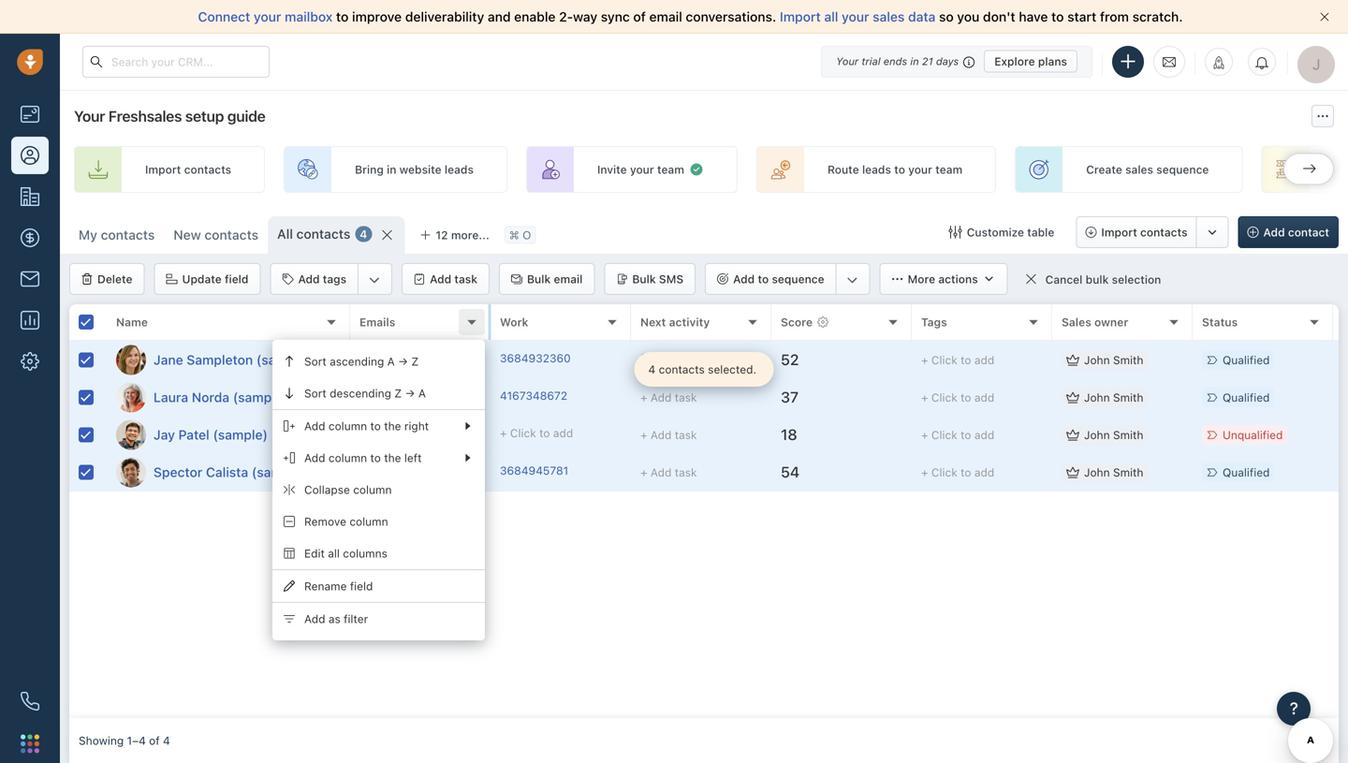 Task type: locate. For each thing, give the bounding box(es) containing it.
0 vertical spatial in
[[910, 55, 919, 67]]

status
[[1202, 315, 1238, 329]]

add for add to sequence
[[733, 272, 755, 286]]

in inside bring in website leads link
[[387, 163, 396, 176]]

add for 18
[[975, 428, 995, 441]]

lauranordasample@gmail.com
[[360, 389, 519, 402]]

3 + add task from the top
[[640, 466, 697, 479]]

team right the invite
[[657, 163, 684, 176]]

1 horizontal spatial all
[[824, 9, 838, 24]]

1 vertical spatial import
[[145, 163, 181, 176]]

john smith for 54
[[1084, 466, 1144, 479]]

1 horizontal spatial sales
[[1126, 163, 1154, 176]]

connect your mailbox link
[[198, 9, 336, 24]]

contact
[[1288, 226, 1330, 239]]

field
[[225, 272, 249, 286], [350, 580, 373, 593]]

phone image
[[21, 692, 39, 711]]

4 smith from the top
[[1113, 466, 1144, 479]]

freshworks switcher image
[[21, 734, 39, 753]]

1 horizontal spatial email
[[649, 9, 682, 24]]

import contacts inside import contacts 'link'
[[145, 163, 231, 176]]

sort left ascending
[[304, 355, 327, 368]]

1 vertical spatial all
[[328, 547, 340, 560]]

3 john smith from the top
[[1084, 428, 1144, 441]]

all
[[277, 226, 293, 242]]

1 john from the top
[[1084, 353, 1110, 367]]

1 vertical spatial + add task
[[640, 428, 697, 442]]

ends
[[884, 55, 908, 67]]

1 the from the top
[[384, 419, 401, 433]]

spectorcalista@gmail.com
[[360, 464, 499, 477]]

z up lauranordasample@gmail.com
[[411, 355, 419, 368]]

+ add task for 37
[[640, 391, 697, 404]]

press space to deselect this row. row down the norda
[[69, 417, 350, 454]]

1 horizontal spatial angle down image
[[847, 271, 858, 289]]

grid containing 52
[[69, 304, 1348, 718]]

2 team from the left
[[936, 163, 963, 176]]

leads right website
[[445, 163, 474, 176]]

1 row group from the left
[[69, 342, 350, 492]]

click for 18
[[932, 428, 958, 441]]

column up remove column menu item
[[353, 483, 392, 496]]

contacts inside "grid"
[[659, 363, 705, 376]]

collapse column menu item
[[272, 474, 485, 506]]

edit all columns menu item
[[272, 537, 485, 569]]

field inside button
[[225, 272, 249, 286]]

column for add column to the right
[[329, 419, 367, 433]]

connect your mailbox to improve deliverability and enable 2-way sync of email conversations. import all your sales data so you don't have to start from scratch.
[[198, 9, 1183, 24]]

all up your trial ends in 21 days
[[824, 9, 838, 24]]

click for 52
[[932, 353, 958, 367]]

0 vertical spatial z
[[411, 355, 419, 368]]

press space to deselect this row. row up the norda
[[69, 342, 350, 379]]

add
[[975, 353, 995, 367], [975, 391, 995, 404], [553, 426, 573, 440], [975, 428, 995, 441], [975, 466, 995, 479]]

container_wx8msf4aqz5i3rn1 image down next
[[640, 353, 654, 367]]

1 + click to add from the top
[[921, 353, 995, 367]]

bulk left the sms
[[632, 272, 656, 286]]

3 qualified from the top
[[1223, 466, 1270, 479]]

sort descending z → a
[[304, 387, 426, 400]]

2 angle down image from the left
[[847, 271, 858, 289]]

0 horizontal spatial leads
[[445, 163, 474, 176]]

your left trial
[[836, 55, 859, 67]]

1 vertical spatial container_wx8msf4aqz5i3rn1 image
[[640, 353, 654, 367]]

in
[[910, 55, 919, 67], [387, 163, 396, 176]]

0 vertical spatial sequence
[[1157, 163, 1209, 176]]

column for add column to the left
[[329, 451, 367, 464]]

add for add column to the left
[[304, 451, 325, 464]]

1 horizontal spatial team
[[936, 163, 963, 176]]

import contacts for import contacts button
[[1102, 226, 1188, 239]]

a right ascending
[[387, 355, 395, 368]]

task
[[455, 272, 478, 286], [675, 391, 697, 404], [675, 428, 697, 442], [675, 466, 697, 479]]

4 contacts selected.
[[648, 363, 757, 376]]

new
[[174, 227, 201, 243]]

1 team from the left
[[657, 163, 684, 176]]

bring in website leads
[[355, 163, 474, 176]]

1 angle down image from the left
[[369, 271, 380, 289]]

freshsales
[[108, 107, 182, 125]]

of right the sync
[[633, 9, 646, 24]]

1 sort from the top
[[304, 355, 327, 368]]

2 horizontal spatial container_wx8msf4aqz5i3rn1 image
[[1067, 391, 1080, 404]]

customize table
[[967, 226, 1055, 239]]

import contacts up selection
[[1102, 226, 1188, 239]]

1 horizontal spatial your
[[836, 55, 859, 67]]

john for 54
[[1084, 466, 1110, 479]]

2 vertical spatial qualified
[[1223, 466, 1270, 479]]

column up columns
[[350, 515, 388, 528]]

right
[[404, 419, 429, 433]]

0 horizontal spatial your
[[74, 107, 105, 125]]

qualified down "status"
[[1223, 353, 1270, 367]]

sequence up score
[[772, 272, 825, 286]]

columns
[[343, 547, 388, 560]]

press space to deselect this row. row containing jay patel (sample)
[[69, 417, 350, 454]]

work
[[500, 315, 529, 329]]

4 down next
[[648, 363, 656, 376]]

+ click to add for 37
[[921, 391, 995, 404]]

sequence up import contacts group
[[1157, 163, 1209, 176]]

→ up the right
[[405, 387, 415, 400]]

0 horizontal spatial import
[[145, 163, 181, 176]]

add to sequence button
[[706, 264, 836, 294]]

import contacts down setup
[[145, 163, 231, 176]]

container_wx8msf4aqz5i3rn1 image
[[689, 162, 704, 177], [1025, 272, 1038, 286], [1067, 353, 1080, 367], [1067, 428, 1080, 442], [1067, 466, 1080, 479]]

0 horizontal spatial sequence
[[772, 272, 825, 286]]

qualified down unqualified at bottom right
[[1223, 466, 1270, 479]]

2 bulk from the left
[[632, 272, 656, 286]]

trial
[[862, 55, 881, 67]]

your right route
[[908, 163, 933, 176]]

sort left "descending"
[[304, 387, 327, 400]]

your left freshsales
[[74, 107, 105, 125]]

sales left data
[[873, 9, 905, 24]]

import inside import contacts 'link'
[[145, 163, 181, 176]]

a up the right
[[418, 387, 426, 400]]

press space to deselect this row. row down 18
[[350, 454, 1348, 492]]

angle down image right the tags
[[369, 271, 380, 289]]

sales
[[873, 9, 905, 24], [1126, 163, 1154, 176]]

1 horizontal spatial import
[[780, 9, 821, 24]]

press space to deselect this row. row up jay patel (sample)
[[69, 379, 350, 417]]

create
[[1086, 163, 1123, 176]]

john for 37
[[1084, 391, 1110, 404]]

of right 1–4
[[149, 734, 160, 747]]

3 smith from the top
[[1113, 428, 1144, 441]]

column up collapse column
[[329, 451, 367, 464]]

3684945781
[[500, 464, 569, 477]]

sales right "create"
[[1126, 163, 1154, 176]]

angle down image inside add tags group
[[369, 271, 380, 289]]

smith
[[1113, 353, 1144, 367], [1113, 391, 1144, 404], [1113, 428, 1144, 441], [1113, 466, 1144, 479]]

sampleton
[[187, 352, 253, 368]]

sequence inside button
[[772, 272, 825, 286]]

import contacts
[[145, 163, 231, 176], [1102, 226, 1188, 239]]

qualified for 52
[[1223, 353, 1270, 367]]

0 vertical spatial qualified
[[1223, 353, 1270, 367]]

j image
[[116, 420, 146, 450]]

add for add column to the right
[[304, 419, 325, 433]]

4 + click to add from the top
[[921, 466, 995, 479]]

0 horizontal spatial angle down image
[[369, 271, 380, 289]]

0 horizontal spatial import contacts
[[145, 163, 231, 176]]

delete button
[[69, 263, 145, 295]]

edit all columns
[[304, 547, 388, 560]]

1 vertical spatial field
[[350, 580, 373, 593]]

0 vertical spatial import contacts
[[145, 163, 231, 176]]

grid
[[69, 304, 1348, 718]]

angle down image left more
[[847, 271, 858, 289]]

contacts
[[184, 163, 231, 176], [1141, 226, 1188, 239], [296, 226, 350, 242], [101, 227, 155, 243], [205, 227, 259, 243], [659, 363, 705, 376]]

your up trial
[[842, 9, 869, 24]]

0 vertical spatial email
[[649, 9, 682, 24]]

click for 37
[[932, 391, 958, 404]]

menu containing sort ascending a → z
[[272, 340, 485, 640]]

the left the left
[[384, 451, 401, 464]]

2 horizontal spatial import
[[1102, 226, 1138, 239]]

new contacts
[[174, 227, 259, 243]]

row group containing 52
[[350, 342, 1348, 492]]

container_wx8msf4aqz5i3rn1 image left customize
[[949, 226, 962, 239]]

0 horizontal spatial all
[[328, 547, 340, 560]]

container_wx8msf4aqz5i3rn1 image for 18
[[1067, 428, 1080, 442]]

bulk for bulk email
[[527, 272, 551, 286]]

customize table button
[[937, 216, 1067, 248]]

4 john smith from the top
[[1084, 466, 1144, 479]]

1 horizontal spatial container_wx8msf4aqz5i3rn1 image
[[949, 226, 962, 239]]

2 smith from the top
[[1113, 391, 1144, 404]]

add to sequence group
[[705, 263, 870, 295]]

leads right route
[[862, 163, 891, 176]]

4 john from the top
[[1084, 466, 1110, 479]]

in left "21"
[[910, 55, 919, 67]]

0 vertical spatial + add task
[[640, 391, 697, 404]]

press space to deselect this row. row containing 18
[[350, 417, 1348, 454]]

0 vertical spatial all
[[824, 9, 838, 24]]

john smith for 52
[[1084, 353, 1144, 367]]

0 horizontal spatial bulk
[[527, 272, 551, 286]]

all right edit
[[328, 547, 340, 560]]

0 vertical spatial import
[[780, 9, 821, 24]]

2 qualified from the top
[[1223, 391, 1270, 404]]

column down "descending"
[[329, 419, 367, 433]]

1 bulk from the left
[[527, 272, 551, 286]]

1 vertical spatial import contacts
[[1102, 226, 1188, 239]]

team up customize table button
[[936, 163, 963, 176]]

1 vertical spatial your
[[74, 107, 105, 125]]

more...
[[451, 228, 490, 242]]

sequence for add to sequence
[[772, 272, 825, 286]]

sms
[[659, 272, 684, 286]]

1 vertical spatial email
[[554, 272, 583, 286]]

z down sort ascending a → z menu item
[[394, 387, 402, 400]]

3 + click to add from the top
[[921, 428, 995, 441]]

→ for z
[[398, 355, 408, 368]]

1 horizontal spatial leads
[[862, 163, 891, 176]]

contacts down setup
[[184, 163, 231, 176]]

have
[[1019, 9, 1048, 24]]

Search your CRM... text field
[[82, 46, 270, 78]]

team
[[657, 163, 684, 176], [936, 163, 963, 176]]

contacts right new
[[205, 227, 259, 243]]

my contacts
[[79, 227, 155, 243]]

2 sort from the top
[[304, 387, 327, 400]]

2 vertical spatial import
[[1102, 226, 1138, 239]]

the left the right
[[384, 419, 401, 433]]

your for your freshsales setup guide
[[74, 107, 105, 125]]

1 horizontal spatial z
[[411, 355, 419, 368]]

1 horizontal spatial import contacts
[[1102, 226, 1188, 239]]

press space to deselect this row. row down "jay patel (sample)" link
[[69, 454, 350, 492]]

laura norda (sample) link
[[154, 388, 288, 407]]

owner
[[1095, 315, 1129, 329]]

angle down image inside add to sequence group
[[847, 271, 858, 289]]

field down columns
[[350, 580, 373, 593]]

1 vertical spatial sort
[[304, 387, 327, 400]]

add for 52
[[975, 353, 995, 367]]

press space to deselect this row. row down score
[[350, 342, 1348, 379]]

sort for sort ascending a → z
[[304, 355, 327, 368]]

0 horizontal spatial in
[[387, 163, 396, 176]]

import
[[780, 9, 821, 24], [145, 163, 181, 176], [1102, 226, 1138, 239]]

import down the your freshsales setup guide
[[145, 163, 181, 176]]

invite your team
[[597, 163, 684, 176]]

+ click to add for 52
[[921, 353, 995, 367]]

1 vertical spatial the
[[384, 451, 401, 464]]

the
[[384, 419, 401, 433], [384, 451, 401, 464]]

0 horizontal spatial z
[[394, 387, 402, 400]]

1–4
[[127, 734, 146, 747]]

connect
[[198, 9, 250, 24]]

2 john from the top
[[1084, 391, 1110, 404]]

2 john smith from the top
[[1084, 391, 1144, 404]]

0 horizontal spatial a
[[387, 355, 395, 368]]

(sample) down the jane sampleton (sample) link at left top
[[233, 390, 288, 405]]

press space to deselect this row. row up 18
[[350, 379, 1348, 417]]

1 horizontal spatial sequence
[[1157, 163, 1209, 176]]

→ up sort descending z → a menu item
[[398, 355, 408, 368]]

field inside 'menu item'
[[350, 580, 373, 593]]

bring
[[355, 163, 384, 176]]

0 vertical spatial container_wx8msf4aqz5i3rn1 image
[[949, 226, 962, 239]]

jane
[[154, 352, 183, 368]]

smith for 37
[[1113, 391, 1144, 404]]

score
[[781, 315, 813, 329]]

2 + click to add from the top
[[921, 391, 995, 404]]

container_wx8msf4aqz5i3rn1 image down sales
[[1067, 391, 1080, 404]]

to inside the add to sequence button
[[758, 272, 769, 286]]

0 vertical spatial →
[[398, 355, 408, 368]]

0 horizontal spatial of
[[149, 734, 160, 747]]

0 vertical spatial of
[[633, 9, 646, 24]]

0 vertical spatial your
[[836, 55, 859, 67]]

as
[[329, 612, 341, 625]]

activity
[[669, 315, 710, 329]]

create sales sequence
[[1086, 163, 1209, 176]]

import inside import contacts button
[[1102, 226, 1138, 239]]

qualified
[[1223, 353, 1270, 367], [1223, 391, 1270, 404], [1223, 466, 1270, 479]]

row group
[[69, 342, 350, 492], [350, 342, 1348, 492]]

1 vertical spatial in
[[387, 163, 396, 176]]

1 smith from the top
[[1113, 353, 1144, 367]]

add inside menu item
[[304, 612, 325, 625]]

0 horizontal spatial 4
[[163, 734, 170, 747]]

contacts down next activity
[[659, 363, 705, 376]]

1 horizontal spatial bulk
[[632, 272, 656, 286]]

calista
[[206, 464, 248, 480]]

0 horizontal spatial email
[[554, 272, 583, 286]]

contacts up selection
[[1141, 226, 1188, 239]]

your
[[836, 55, 859, 67], [74, 107, 105, 125]]

press space to deselect this row. row containing 52
[[350, 342, 1348, 379]]

menu
[[272, 340, 485, 640]]

row group containing jane sampleton (sample)
[[69, 342, 350, 492]]

bring in website leads link
[[284, 146, 507, 193]]

import right 'conversations.'
[[780, 9, 821, 24]]

4 right all contacts link
[[360, 227, 367, 241]]

jay
[[154, 427, 175, 442]]

container_wx8msf4aqz5i3rn1 image for 54
[[1067, 466, 1080, 479]]

1 vertical spatial qualified
[[1223, 391, 1270, 404]]

contacts right my
[[101, 227, 155, 243]]

2 vertical spatial + add task
[[640, 466, 697, 479]]

add for add task
[[430, 272, 451, 286]]

+ add task
[[640, 391, 697, 404], [640, 428, 697, 442], [640, 466, 697, 479]]

qualified up unqualified at bottom right
[[1223, 391, 1270, 404]]

+ click to add
[[921, 353, 995, 367], [921, 391, 995, 404], [921, 428, 995, 441], [921, 466, 995, 479]]

contacts inside button
[[1141, 226, 1188, 239]]

bulk
[[527, 272, 551, 286], [632, 272, 656, 286]]

angle down image
[[369, 271, 380, 289], [847, 271, 858, 289]]

3 john from the top
[[1084, 428, 1110, 441]]

0 vertical spatial sort
[[304, 355, 327, 368]]

plans
[[1038, 55, 1067, 68]]

bulk down o
[[527, 272, 551, 286]]

spectorcalista@gmail.com 3684945781
[[360, 464, 569, 477]]

1 qualified from the top
[[1223, 353, 1270, 367]]

1 horizontal spatial field
[[350, 580, 373, 593]]

add contact button
[[1238, 216, 1339, 248]]

container_wx8msf4aqz5i3rn1 image inside customize table button
[[949, 226, 962, 239]]

→
[[398, 355, 408, 368], [405, 387, 415, 400]]

contacts inside 'link'
[[184, 163, 231, 176]]

0 horizontal spatial field
[[225, 272, 249, 286]]

conversations.
[[686, 9, 777, 24]]

(sample) right 'sampleton'
[[256, 352, 311, 368]]

0 vertical spatial 4
[[360, 227, 367, 241]]

2 row group from the left
[[350, 342, 1348, 492]]

import contacts inside import contacts button
[[1102, 226, 1188, 239]]

your for your trial ends in 21 days
[[836, 55, 859, 67]]

all inside menu item
[[328, 547, 340, 560]]

1 vertical spatial a
[[418, 387, 426, 400]]

and
[[488, 9, 511, 24]]

so
[[939, 9, 954, 24]]

jaypatelsample@gmail.com
[[360, 426, 503, 440]]

4 right 1–4
[[163, 734, 170, 747]]

team inside invite your team link
[[657, 163, 684, 176]]

bulk sms button
[[604, 263, 696, 295]]

0 vertical spatial field
[[225, 272, 249, 286]]

filter
[[344, 612, 368, 625]]

sort ascending a → z menu item
[[272, 346, 485, 377]]

2 + add task from the top
[[640, 428, 697, 442]]

field right the update
[[225, 272, 249, 286]]

0 horizontal spatial sales
[[873, 9, 905, 24]]

(sample) up spector calista (sample)
[[213, 427, 268, 442]]

(sample) up collapse
[[252, 464, 307, 480]]

press space to deselect this row. row
[[69, 342, 350, 379], [350, 342, 1348, 379], [69, 379, 350, 417], [350, 379, 1348, 417], [69, 417, 350, 454], [350, 417, 1348, 454], [69, 454, 350, 492], [350, 454, 1348, 492]]

0 vertical spatial a
[[387, 355, 395, 368]]

press space to deselect this row. row up '54'
[[350, 417, 1348, 454]]

name
[[116, 315, 148, 329]]

bulk
[[1086, 273, 1109, 286]]

1 vertical spatial sequence
[[772, 272, 825, 286]]

1 horizontal spatial in
[[910, 55, 919, 67]]

import up cancel bulk selection
[[1102, 226, 1138, 239]]

column for remove column
[[350, 515, 388, 528]]

in right bring
[[387, 163, 396, 176]]

0 vertical spatial the
[[384, 419, 401, 433]]

1 vertical spatial →
[[405, 387, 415, 400]]

container_wx8msf4aqz5i3rn1 image
[[949, 226, 962, 239], [640, 353, 654, 367], [1067, 391, 1080, 404]]

52
[[781, 351, 799, 369]]

the for left
[[384, 451, 401, 464]]

from
[[1100, 9, 1129, 24]]

2 the from the top
[[384, 451, 401, 464]]

+ add task for 54
[[640, 466, 697, 479]]

add inside "button"
[[298, 272, 320, 286]]

1 john smith from the top
[[1084, 353, 1144, 367]]

2 horizontal spatial 4
[[648, 363, 656, 376]]

0 horizontal spatial team
[[657, 163, 684, 176]]

1 horizontal spatial 4
[[360, 227, 367, 241]]

smith for 52
[[1113, 353, 1144, 367]]

1 + add task from the top
[[640, 391, 697, 404]]



Task type: vqa. For each thing, say whether or not it's contained in the screenshot.
AI
no



Task type: describe. For each thing, give the bounding box(es) containing it.
4 inside all contacts 4
[[360, 227, 367, 241]]

+ click to add for 18
[[921, 428, 995, 441]]

sales
[[1062, 315, 1092, 329]]

don't
[[983, 9, 1016, 24]]

way
[[573, 9, 598, 24]]

bulk email
[[527, 272, 583, 286]]

qualified for 37
[[1223, 391, 1270, 404]]

route leads to your team link
[[757, 146, 997, 193]]

spectorcalista@gmail.com link
[[360, 462, 499, 482]]

1 vertical spatial 4
[[648, 363, 656, 376]]

cancel bulk selection
[[1046, 273, 1161, 286]]

my
[[79, 227, 97, 243]]

smith for 18
[[1113, 428, 1144, 441]]

sort ascending a → z
[[304, 355, 419, 368]]

invite
[[597, 163, 627, 176]]

field for update field
[[225, 272, 249, 286]]

your trial ends in 21 days
[[836, 55, 959, 67]]

2 vertical spatial 4
[[163, 734, 170, 747]]

route leads to your team
[[828, 163, 963, 176]]

remove
[[304, 515, 346, 528]]

54
[[781, 463, 800, 481]]

angle down image for add tags
[[369, 271, 380, 289]]

your left mailbox
[[254, 9, 281, 24]]

jaypatelsample@gmail.com link
[[360, 425, 503, 445]]

4167348672
[[500, 389, 568, 402]]

data
[[908, 9, 936, 24]]

add column to the left
[[304, 451, 422, 464]]

update field
[[182, 272, 249, 286]]

click for 54
[[932, 466, 958, 479]]

bulk for bulk sms
[[632, 272, 656, 286]]

add contact
[[1264, 226, 1330, 239]]

laura
[[154, 390, 188, 405]]

john for 18
[[1084, 428, 1110, 441]]

update
[[182, 272, 222, 286]]

2 leads from the left
[[862, 163, 891, 176]]

add tags group
[[270, 263, 392, 295]]

customize
[[967, 226, 1024, 239]]

add for 54
[[975, 466, 995, 479]]

sequence for create sales sequence
[[1157, 163, 1209, 176]]

selected.
[[708, 363, 757, 376]]

→ for a
[[405, 387, 415, 400]]

edit
[[304, 547, 325, 560]]

showing 1–4 of 4
[[79, 734, 170, 747]]

+ add task for 18
[[640, 428, 697, 442]]

showing
[[79, 734, 124, 747]]

import for import contacts 'link'
[[145, 163, 181, 176]]

import contacts for import contacts 'link'
[[145, 163, 231, 176]]

close image
[[1320, 12, 1330, 22]]

sort for sort descending z → a
[[304, 387, 327, 400]]

press space to deselect this row. row containing spector calista (sample)
[[69, 454, 350, 492]]

container_wx8msf4aqz5i3rn1 image for 52
[[1067, 353, 1080, 367]]

set
[[1333, 163, 1348, 176]]

ascending
[[330, 355, 384, 368]]

laura norda (sample)
[[154, 390, 288, 405]]

press space to deselect this row. row containing 54
[[350, 454, 1348, 492]]

spector
[[154, 464, 203, 480]]

descending
[[330, 387, 391, 400]]

jaypatelsample@gmail.com + click to add
[[360, 426, 573, 440]]

task for 37
[[675, 391, 697, 404]]

3684932360
[[500, 351, 571, 365]]

smith for 54
[[1113, 466, 1144, 479]]

l image
[[116, 383, 146, 412]]

(sample) for spector calista (sample)
[[252, 464, 307, 480]]

import all your sales data link
[[780, 9, 939, 24]]

import contacts link
[[74, 146, 265, 193]]

1 vertical spatial sales
[[1126, 163, 1154, 176]]

update field button
[[154, 263, 261, 295]]

emails
[[360, 315, 396, 329]]

you
[[957, 9, 980, 24]]

jay patel (sample) link
[[154, 426, 268, 444]]

s image
[[116, 457, 146, 487]]

sort descending z → a menu item
[[272, 377, 485, 409]]

rename field menu item
[[272, 570, 485, 602]]

angle down image for add to sequence
[[847, 271, 858, 289]]

team inside route leads to your team link
[[936, 163, 963, 176]]

1 vertical spatial of
[[149, 734, 160, 747]]

explore plans
[[995, 55, 1067, 68]]

container_wx8msf4aqz5i3rn1 image inside invite your team link
[[689, 162, 704, 177]]

table
[[1027, 226, 1055, 239]]

left
[[404, 451, 422, 464]]

scratch.
[[1133, 9, 1183, 24]]

rename field
[[304, 580, 373, 593]]

john smith for 37
[[1084, 391, 1144, 404]]

add tags button
[[271, 264, 358, 294]]

column for collapse column
[[353, 483, 392, 496]]

your right the invite
[[630, 163, 654, 176]]

jane sampleton (sample) link
[[154, 351, 311, 369]]

start
[[1068, 9, 1097, 24]]

route
[[828, 163, 859, 176]]

mailbox
[[285, 9, 333, 24]]

name column header
[[107, 304, 350, 342]]

collapse column
[[304, 483, 392, 496]]

add for add contact
[[1264, 226, 1285, 239]]

spector calista (sample) link
[[154, 463, 307, 482]]

email inside bulk email button
[[554, 272, 583, 286]]

j image
[[116, 345, 146, 375]]

email image
[[1163, 54, 1176, 70]]

sales owner
[[1062, 315, 1129, 329]]

task inside button
[[455, 272, 478, 286]]

to inside route leads to your team link
[[894, 163, 905, 176]]

more
[[908, 272, 936, 286]]

1 vertical spatial z
[[394, 387, 402, 400]]

contacts right all
[[296, 226, 350, 242]]

explore
[[995, 55, 1035, 68]]

john for 52
[[1084, 353, 1110, 367]]

task for 54
[[675, 466, 697, 479]]

task for 18
[[675, 428, 697, 442]]

press space to deselect this row. row containing laura norda (sample)
[[69, 379, 350, 417]]

add to sequence
[[733, 272, 825, 286]]

o
[[523, 228, 531, 242]]

1 leads from the left
[[445, 163, 474, 176]]

your freshsales setup guide
[[74, 107, 265, 125]]

remove column menu item
[[272, 506, 485, 537]]

enable
[[514, 9, 556, 24]]

2 vertical spatial container_wx8msf4aqz5i3rn1 image
[[1067, 391, 1080, 404]]

(sample) for jane sampleton (sample)
[[256, 352, 311, 368]]

18
[[781, 426, 797, 443]]

1 horizontal spatial of
[[633, 9, 646, 24]]

norda
[[192, 390, 230, 405]]

qualified for 54
[[1223, 466, 1270, 479]]

0 horizontal spatial container_wx8msf4aqz5i3rn1 image
[[640, 353, 654, 367]]

cancel
[[1046, 273, 1083, 286]]

john smith for 18
[[1084, 428, 1144, 441]]

0 vertical spatial sales
[[873, 9, 905, 24]]

bulk email button
[[499, 263, 595, 295]]

collapse
[[304, 483, 350, 496]]

jane sampleton (sample)
[[154, 352, 311, 368]]

invite your team link
[[526, 146, 738, 193]]

press space to deselect this row. row containing 37
[[350, 379, 1348, 417]]

sync
[[601, 9, 630, 24]]

name row
[[69, 304, 350, 342]]

patel
[[178, 427, 209, 442]]

add for add as filter
[[304, 612, 325, 625]]

phone element
[[11, 683, 49, 720]]

field for rename field
[[350, 580, 373, 593]]

janesampleton@gmail.com 3684932360
[[360, 351, 571, 365]]

3684932360 link
[[500, 350, 571, 370]]

deliverability
[[405, 9, 484, 24]]

12 more...
[[436, 228, 490, 242]]

1 horizontal spatial a
[[418, 387, 426, 400]]

⌘
[[509, 228, 519, 242]]

rename
[[304, 580, 347, 593]]

add for 37
[[975, 391, 995, 404]]

add for add tags
[[298, 272, 320, 286]]

import for import contacts button
[[1102, 226, 1138, 239]]

(sample) for laura norda (sample)
[[233, 390, 288, 405]]

all contacts 4
[[277, 226, 367, 242]]

add as filter menu item
[[272, 603, 485, 635]]

the for right
[[384, 419, 401, 433]]

more actions button
[[880, 263, 1008, 295]]

import contacts group
[[1076, 216, 1229, 248]]

⌘ o
[[509, 228, 531, 242]]

delete
[[97, 272, 133, 286]]

+ click to add for 54
[[921, 466, 995, 479]]

(sample) for jay patel (sample)
[[213, 427, 268, 442]]

all contacts link
[[277, 225, 350, 243]]

press space to deselect this row. row containing jane sampleton (sample)
[[69, 342, 350, 379]]



